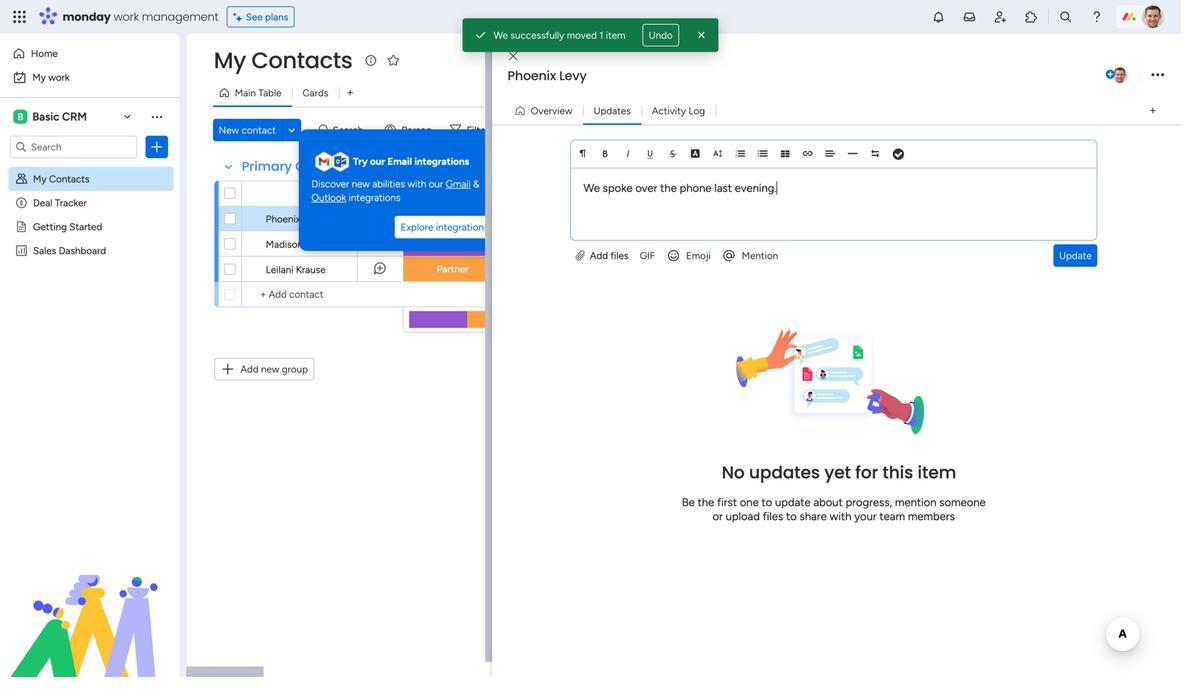 Task type: describe. For each thing, give the bounding box(es) containing it.
madison
[[266, 238, 303, 250]]

main table button
[[213, 82, 292, 104]]

link image
[[803, 149, 813, 159]]

public dashboard image
[[15, 244, 28, 257]]

Search field
[[329, 120, 371, 140]]

emoji button
[[661, 244, 717, 267]]

help
[[1122, 641, 1147, 656]]

activity log button
[[641, 99, 716, 122]]

explore
[[401, 221, 433, 233]]

monday work management
[[63, 9, 218, 25]]

invite members image
[[993, 10, 1008, 24]]

be
[[682, 496, 695, 509]]

gif
[[640, 250, 655, 262]]

my work link
[[8, 66, 171, 89]]

1. numbers image
[[735, 149, 745, 159]]

outlook button
[[311, 191, 346, 205]]

type
[[442, 188, 464, 200]]

filter button
[[444, 119, 511, 141]]

contact
[[242, 124, 276, 136]]

doyle
[[305, 238, 330, 250]]

basic crm
[[32, 110, 87, 123]]

sales dashboard
[[33, 245, 106, 257]]

main
[[235, 87, 256, 99]]

my work option
[[8, 66, 171, 89]]

evening.
[[735, 181, 777, 195]]

plans
[[265, 11, 288, 23]]

1 horizontal spatial options image
[[1152, 66, 1164, 85]]

emoji
[[686, 250, 711, 262]]

table image
[[780, 149, 790, 159]]

table
[[258, 87, 282, 99]]

moved
[[567, 29, 597, 41]]

with inside be the first one to update about progress, mention someone or upload files to share with your team members
[[830, 510, 852, 523]]

new contact button
[[213, 119, 282, 141]]

line image
[[848, 149, 858, 159]]

my work
[[32, 71, 70, 83]]

&
[[473, 178, 479, 190]]

krause
[[296, 264, 326, 276]]

my up deal
[[33, 173, 47, 185]]

our inside discover new abilities with our gmail & outlook integrations
[[429, 178, 443, 190]]

partner
[[437, 263, 469, 275]]

successfully
[[511, 29, 564, 41]]

getting
[[33, 221, 67, 233]]

add new group
[[240, 363, 308, 375]]

integrations inside discover new abilities with our gmail & outlook integrations
[[349, 192, 401, 204]]

filter
[[467, 124, 489, 136]]

abilities
[[372, 178, 405, 190]]

terry turtle image
[[1142, 6, 1164, 28]]

upload
[[726, 510, 760, 523]]

main table
[[235, 87, 282, 99]]

rtl ltr image
[[870, 149, 880, 159]]

log
[[689, 105, 705, 117]]

about
[[814, 496, 843, 509]]

underline image
[[645, 149, 655, 159]]

add files
[[588, 250, 629, 262]]

try our email integrations
[[353, 156, 469, 167]]

1 customer from the top
[[431, 213, 475, 225]]

this
[[883, 461, 913, 485]]

email
[[387, 156, 412, 167]]

primary contacts
[[242, 157, 354, 175]]

discover new abilities with our gmail & outlook integrations
[[311, 178, 479, 204]]

undo button
[[643, 24, 679, 46]]

see
[[246, 11, 263, 23]]

undo
[[649, 29, 673, 41]]

1 horizontal spatial close image
[[695, 28, 709, 42]]

progress,
[[846, 496, 892, 509]]

files inside be the first one to update about progress, mention someone or upload files to share with your team members
[[763, 510, 783, 523]]

dashboard
[[59, 245, 106, 257]]

home
[[31, 47, 58, 59]]

Primary Contacts field
[[238, 157, 358, 176]]

1 vertical spatial options image
[[150, 140, 164, 154]]

size image
[[713, 149, 723, 159]]

align image
[[825, 149, 835, 159]]

no
[[722, 461, 745, 485]]

update feed image
[[963, 10, 977, 24]]

gmail
[[446, 178, 471, 190]]

2 customer from the top
[[431, 238, 475, 250]]

workspace image
[[13, 109, 27, 124]]

update
[[775, 496, 811, 509]]

basic
[[32, 110, 59, 123]]

add to favorites image
[[386, 53, 400, 67]]

0 vertical spatial the
[[660, 181, 677, 195]]

contacts for my contacts field
[[251, 45, 353, 76]]

integrations inside button
[[436, 221, 489, 233]]

﻿we spoke over the phone last evening.
[[584, 181, 777, 195]]

0 vertical spatial integrations
[[414, 156, 469, 167]]

1 vertical spatial levy
[[303, 213, 324, 225]]

help button
[[1110, 637, 1159, 660]]

1
[[599, 29, 603, 41]]

terry turtle image
[[1111, 66, 1129, 84]]

group
[[282, 363, 308, 375]]

home link
[[8, 42, 171, 65]]

getting started
[[33, 221, 102, 233]]

1 horizontal spatial add view image
[[1150, 106, 1156, 116]]

italic image
[[623, 149, 633, 159]]

gmail button
[[446, 177, 471, 191]]

explore integrations button
[[395, 216, 494, 238]]

lottie animation image
[[0, 535, 179, 677]]

with inside discover new abilities with our gmail & outlook integrations
[[408, 178, 426, 190]]

spoke
[[603, 181, 633, 195]]

v2 search image
[[319, 122, 329, 138]]

new for discover
[[352, 178, 370, 190]]

search everything image
[[1059, 10, 1073, 24]]

try
[[353, 156, 368, 167]]

b
[[17, 111, 23, 123]]

﻿we
[[584, 181, 600, 195]]

my inside option
[[32, 71, 46, 83]]

+ Add contact text field
[[249, 286, 397, 303]]

1 vertical spatial to
[[786, 510, 797, 523]]

over
[[636, 181, 658, 195]]

0 vertical spatial add view image
[[347, 88, 353, 98]]

workspace selection element
[[13, 108, 89, 125]]

select product image
[[13, 10, 27, 24]]



Task type: locate. For each thing, give the bounding box(es) containing it.
0 vertical spatial close image
[[695, 28, 709, 42]]

contacts up the "tracker"
[[49, 173, 90, 185]]

person
[[402, 124, 432, 136]]

files down update
[[763, 510, 783, 523]]

0 vertical spatial item
[[606, 29, 626, 41]]

1 vertical spatial files
[[763, 510, 783, 523]]

outlook
[[311, 192, 346, 204]]

0 vertical spatial customer
[[431, 213, 475, 225]]

madison doyle
[[266, 238, 330, 250]]

0 horizontal spatial phoenix levy
[[266, 213, 324, 225]]

the right over at the top of page
[[660, 181, 677, 195]]

1 vertical spatial the
[[698, 496, 714, 509]]

last
[[714, 181, 732, 195]]

phoenix levy up overview button
[[508, 67, 587, 85]]

phoenix levy inside field
[[508, 67, 587, 85]]

customer down type
[[431, 213, 475, 225]]

to down update
[[786, 510, 797, 523]]

0 horizontal spatial with
[[408, 178, 426, 190]]

1 vertical spatial phoenix
[[266, 213, 301, 225]]

new
[[219, 124, 239, 136]]

with down the try our email integrations
[[408, 178, 426, 190]]

0 horizontal spatial options image
[[150, 140, 164, 154]]

share
[[800, 510, 827, 523]]

phoenix up overview button
[[508, 67, 556, 85]]

work for monday
[[114, 9, 139, 25]]

contacts inside field
[[295, 157, 354, 175]]

work for my
[[48, 71, 70, 83]]

work inside option
[[48, 71, 70, 83]]

cards button
[[292, 82, 339, 104]]

options image right terry turtle icon
[[1152, 66, 1164, 85]]

1 horizontal spatial add
[[590, 250, 608, 262]]

update button
[[1054, 244, 1098, 267]]

close image down successfully
[[509, 51, 518, 61]]

dapulse addbtn image
[[1106, 70, 1115, 79]]

0 horizontal spatial item
[[606, 29, 626, 41]]

with
[[408, 178, 426, 190], [830, 510, 852, 523]]

1 vertical spatial add view image
[[1150, 106, 1156, 116]]

tracker
[[55, 197, 87, 209]]

0 vertical spatial levy
[[559, 67, 587, 85]]

my
[[214, 45, 246, 76], [32, 71, 46, 83], [33, 173, 47, 185]]

our left gmail
[[429, 178, 443, 190]]

primary
[[242, 157, 292, 175]]

list box
[[0, 164, 179, 452]]

1 vertical spatial customer
[[431, 238, 475, 250]]

team
[[880, 510, 905, 523]]

activity
[[652, 105, 686, 117]]

add new group button
[[214, 358, 314, 380]]

bold image
[[600, 149, 610, 159]]

first
[[717, 496, 737, 509]]

integrations down type
[[436, 221, 489, 233]]

phoenix levy up madison doyle
[[266, 213, 324, 225]]

my down home
[[32, 71, 46, 83]]

0 vertical spatial files
[[611, 250, 629, 262]]

files left gif
[[611, 250, 629, 262]]

home option
[[8, 42, 171, 65]]

0 horizontal spatial new
[[261, 363, 279, 375]]

levy up doyle
[[303, 213, 324, 225]]

1 vertical spatial close image
[[509, 51, 518, 61]]

contacts
[[251, 45, 353, 76], [295, 157, 354, 175], [49, 173, 90, 185]]

contacts up cards
[[251, 45, 353, 76]]

0 horizontal spatial phoenix
[[266, 213, 301, 225]]

phoenix inside field
[[508, 67, 556, 85]]

yet
[[825, 461, 851, 485]]

0 horizontal spatial the
[[660, 181, 677, 195]]

0 vertical spatial to
[[762, 496, 772, 509]]

leilani krause
[[266, 264, 326, 276]]

new inside discover new abilities with our gmail & outlook integrations
[[352, 178, 370, 190]]

add for add files
[[590, 250, 608, 262]]

My Contacts field
[[210, 45, 356, 76]]

public board image
[[15, 220, 28, 233]]

phoenix up madison
[[266, 213, 301, 225]]

new down try
[[352, 178, 370, 190]]

see plans
[[246, 11, 288, 23]]

0 horizontal spatial to
[[762, 496, 772, 509]]

0 vertical spatial new
[[352, 178, 370, 190]]

&bull; bullets image
[[758, 149, 768, 159]]

item up mention
[[918, 461, 956, 485]]

work right monday
[[114, 9, 139, 25]]

0 horizontal spatial work
[[48, 71, 70, 83]]

1 horizontal spatial item
[[918, 461, 956, 485]]

1 vertical spatial my contacts
[[33, 173, 90, 185]]

format image
[[578, 149, 588, 159]]

new left group
[[261, 363, 279, 375]]

mention
[[895, 496, 937, 509]]

the right be
[[698, 496, 714, 509]]

integrations up gmail
[[414, 156, 469, 167]]

2 vertical spatial integrations
[[436, 221, 489, 233]]

contacts inside list box
[[49, 173, 90, 185]]

1 horizontal spatial with
[[830, 510, 852, 523]]

contacts up discover
[[295, 157, 354, 175]]

1 vertical spatial our
[[429, 178, 443, 190]]

we
[[494, 29, 508, 41]]

explore integrations
[[401, 221, 489, 233]]

for
[[855, 461, 878, 485]]

sales
[[33, 245, 56, 257]]

help image
[[1090, 10, 1104, 24]]

be the first one to update about progress, mention someone or upload files to share with your team members
[[682, 496, 986, 523]]

0 horizontal spatial add
[[240, 363, 259, 375]]

add left group
[[240, 363, 259, 375]]

activity log
[[652, 105, 705, 117]]

updates button
[[583, 99, 641, 122]]

discover
[[311, 178, 349, 190]]

no updates yet for this item
[[722, 461, 956, 485]]

1 vertical spatial integrations
[[349, 192, 401, 204]]

0 vertical spatial work
[[114, 9, 139, 25]]

my up main
[[214, 45, 246, 76]]

0 horizontal spatial levy
[[303, 213, 324, 225]]

crm
[[62, 110, 87, 123]]

1 horizontal spatial my contacts
[[214, 45, 353, 76]]

alert containing we successfully moved 1 item
[[463, 18, 718, 52]]

mention button
[[717, 244, 784, 267]]

close image
[[695, 28, 709, 42], [509, 51, 518, 61]]

with down about
[[830, 510, 852, 523]]

1 horizontal spatial to
[[786, 510, 797, 523]]

notifications image
[[932, 10, 946, 24]]

phoenix levy
[[508, 67, 587, 85], [266, 213, 324, 225]]

gif button
[[634, 244, 661, 267]]

customer down explore integrations
[[431, 238, 475, 250]]

deal
[[33, 197, 52, 209]]

someone
[[939, 496, 986, 509]]

we successfully moved 1 item
[[494, 29, 626, 41]]

Search in workspace field
[[30, 139, 117, 155]]

0 horizontal spatial add view image
[[347, 88, 353, 98]]

show board description image
[[362, 53, 379, 67]]

1 horizontal spatial new
[[352, 178, 370, 190]]

option
[[0, 166, 179, 169]]

options image down workspace options icon
[[150, 140, 164, 154]]

cards
[[303, 87, 328, 99]]

or
[[713, 510, 723, 523]]

0 vertical spatial phoenix
[[508, 67, 556, 85]]

mention
[[742, 250, 778, 262]]

the
[[660, 181, 677, 195], [698, 496, 714, 509]]

to
[[762, 496, 772, 509], [786, 510, 797, 523]]

1 horizontal spatial levy
[[559, 67, 587, 85]]

leilani
[[266, 264, 294, 276]]

1 vertical spatial work
[[48, 71, 70, 83]]

strikethrough image
[[668, 149, 678, 159]]

contacts for primary contacts field
[[295, 157, 354, 175]]

monday marketplace image
[[1024, 10, 1038, 24]]

1 horizontal spatial files
[[763, 510, 783, 523]]

item inside alert
[[606, 29, 626, 41]]

0 horizontal spatial our
[[370, 156, 385, 167]]

text color image
[[690, 149, 700, 159]]

updates
[[594, 105, 631, 117]]

our right try
[[370, 156, 385, 167]]

0 vertical spatial our
[[370, 156, 385, 167]]

1 vertical spatial phoenix levy
[[266, 213, 324, 225]]

1 horizontal spatial phoenix
[[508, 67, 556, 85]]

alert
[[463, 18, 718, 52]]

phoenix
[[508, 67, 556, 85], [266, 213, 301, 225]]

Type field
[[438, 186, 467, 201]]

0 horizontal spatial files
[[611, 250, 629, 262]]

new contact
[[219, 124, 276, 136]]

1 vertical spatial item
[[918, 461, 956, 485]]

the inside be the first one to update about progress, mention someone or upload files to share with your team members
[[698, 496, 714, 509]]

levy up overview
[[559, 67, 587, 85]]

add view image
[[347, 88, 353, 98], [1150, 106, 1156, 116]]

Phoenix Levy field
[[504, 67, 1103, 85]]

1 vertical spatial with
[[830, 510, 852, 523]]

1 vertical spatial new
[[261, 363, 279, 375]]

started
[[69, 221, 102, 233]]

0 vertical spatial with
[[408, 178, 426, 190]]

members
[[908, 510, 955, 523]]

0 vertical spatial my contacts
[[214, 45, 353, 76]]

deal tracker
[[33, 197, 87, 209]]

1 horizontal spatial our
[[429, 178, 443, 190]]

phone
[[680, 181, 712, 195]]

new for add
[[261, 363, 279, 375]]

overview
[[531, 105, 573, 117]]

1 vertical spatial add
[[240, 363, 259, 375]]

work down home
[[48, 71, 70, 83]]

options image
[[1152, 66, 1164, 85], [150, 140, 164, 154]]

lottie animation element
[[0, 535, 179, 677]]

new inside button
[[261, 363, 279, 375]]

contact
[[304, 187, 340, 199]]

my contacts up the deal tracker
[[33, 173, 90, 185]]

1 horizontal spatial work
[[114, 9, 139, 25]]

my contacts
[[214, 45, 353, 76], [33, 173, 90, 185]]

update
[[1059, 250, 1092, 262]]

overview button
[[509, 99, 583, 122]]

add right dapulse attachment icon
[[590, 250, 608, 262]]

add inside button
[[240, 363, 259, 375]]

item right 1
[[606, 29, 626, 41]]

list box containing my contacts
[[0, 164, 179, 452]]

0 horizontal spatial close image
[[509, 51, 518, 61]]

0 horizontal spatial my contacts
[[33, 173, 90, 185]]

checklist image
[[893, 149, 904, 159]]

0 vertical spatial phoenix levy
[[508, 67, 587, 85]]

1 horizontal spatial the
[[698, 496, 714, 509]]

integrations down 'abilities' in the top of the page
[[349, 192, 401, 204]]

dapulse attachment image
[[576, 250, 585, 262]]

0 vertical spatial options image
[[1152, 66, 1164, 85]]

person button
[[379, 119, 440, 141]]

add for add new group
[[240, 363, 259, 375]]

my contacts up table
[[214, 45, 353, 76]]

workspace options image
[[150, 110, 164, 124]]

angle down image
[[288, 125, 295, 135]]

levy inside field
[[559, 67, 587, 85]]

close image right undo button on the top of page
[[695, 28, 709, 42]]

1 horizontal spatial phoenix levy
[[508, 67, 587, 85]]

to right one
[[762, 496, 772, 509]]

your
[[854, 510, 877, 523]]

0 vertical spatial add
[[590, 250, 608, 262]]



Task type: vqa. For each thing, say whether or not it's contained in the screenshot.
one
yes



